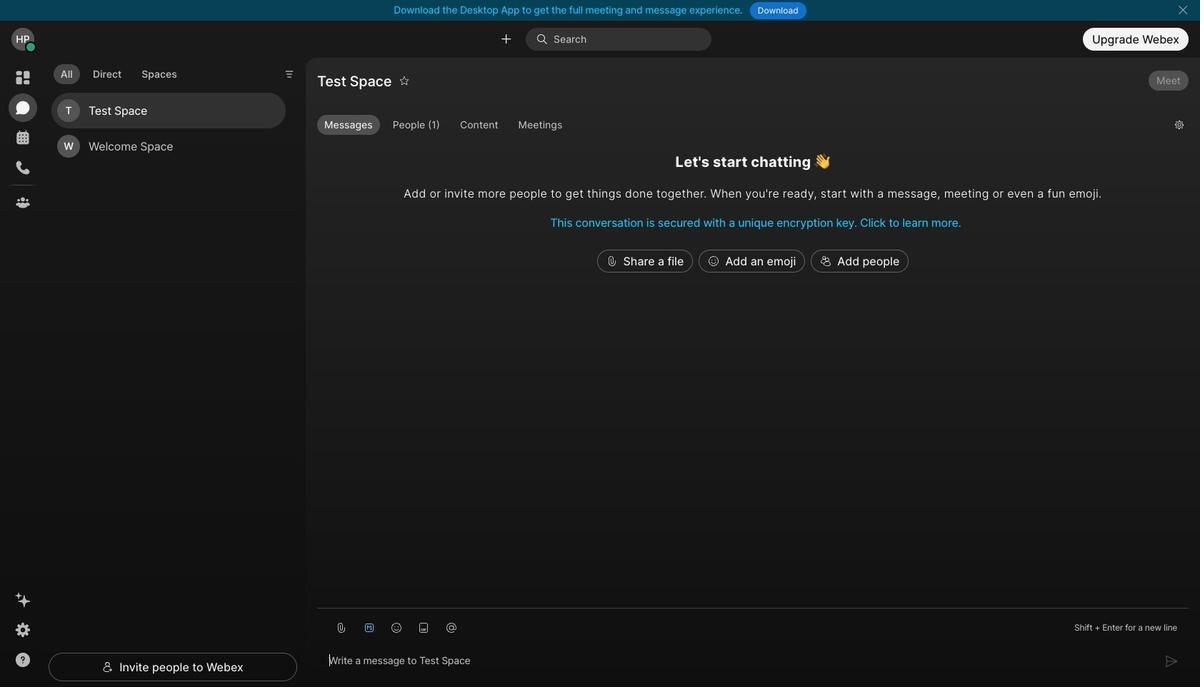 Task type: locate. For each thing, give the bounding box(es) containing it.
tab list
[[50, 56, 188, 89]]

navigation
[[0, 58, 46, 688]]

cancel_16 image
[[1177, 4, 1189, 16]]

welcome space list item
[[51, 128, 286, 164]]

group
[[317, 115, 1164, 138]]



Task type: describe. For each thing, give the bounding box(es) containing it.
test space list item
[[51, 93, 286, 128]]

webex tab list
[[9, 64, 37, 217]]

message composer toolbar element
[[317, 609, 1189, 642]]



Task type: vqa. For each thing, say whether or not it's contained in the screenshot.
Webex tab list
yes



